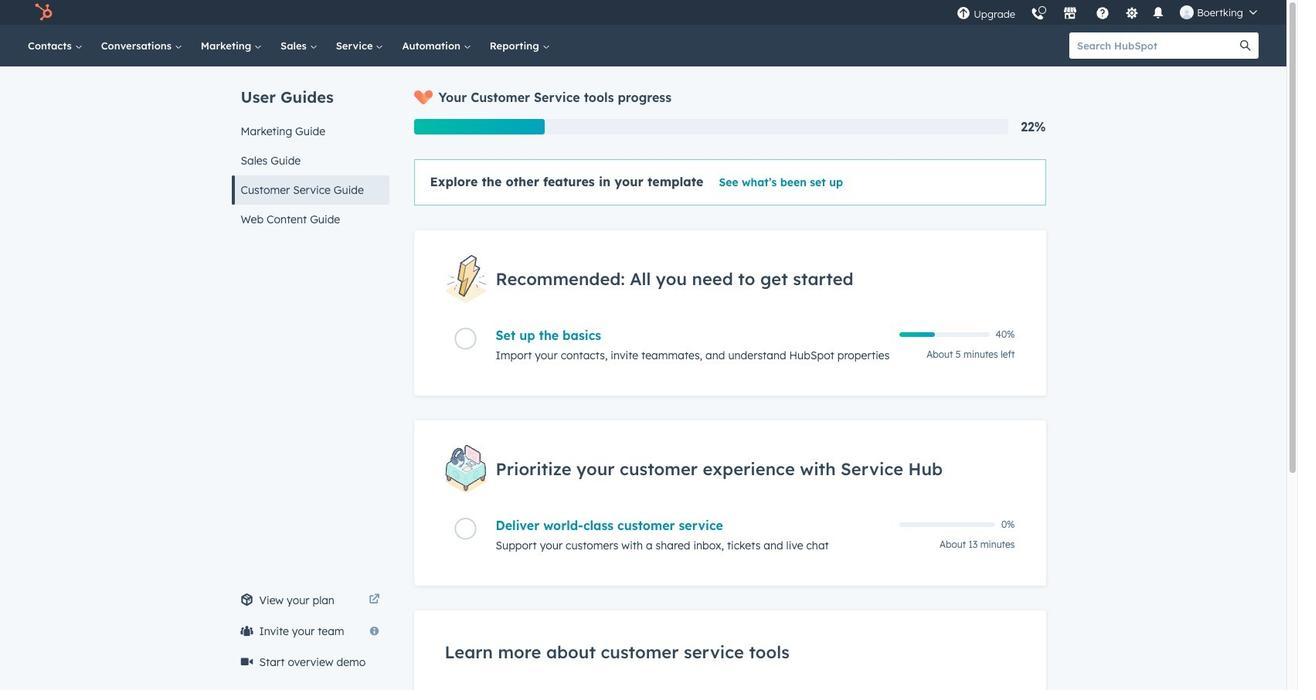 Task type: locate. For each thing, give the bounding box(es) containing it.
[object object] complete progress bar
[[899, 332, 935, 337]]

menu
[[949, 0, 1268, 25]]

marketplaces image
[[1064, 7, 1077, 21]]

bob king image
[[1180, 5, 1194, 19]]

progress bar
[[414, 119, 545, 134]]

user guides element
[[231, 66, 389, 234]]



Task type: describe. For each thing, give the bounding box(es) containing it.
Search HubSpot search field
[[1070, 32, 1233, 59]]

link opens in a new window image
[[369, 594, 380, 606]]

link opens in a new window image
[[369, 591, 380, 610]]



Task type: vqa. For each thing, say whether or not it's contained in the screenshot.
conversations
no



